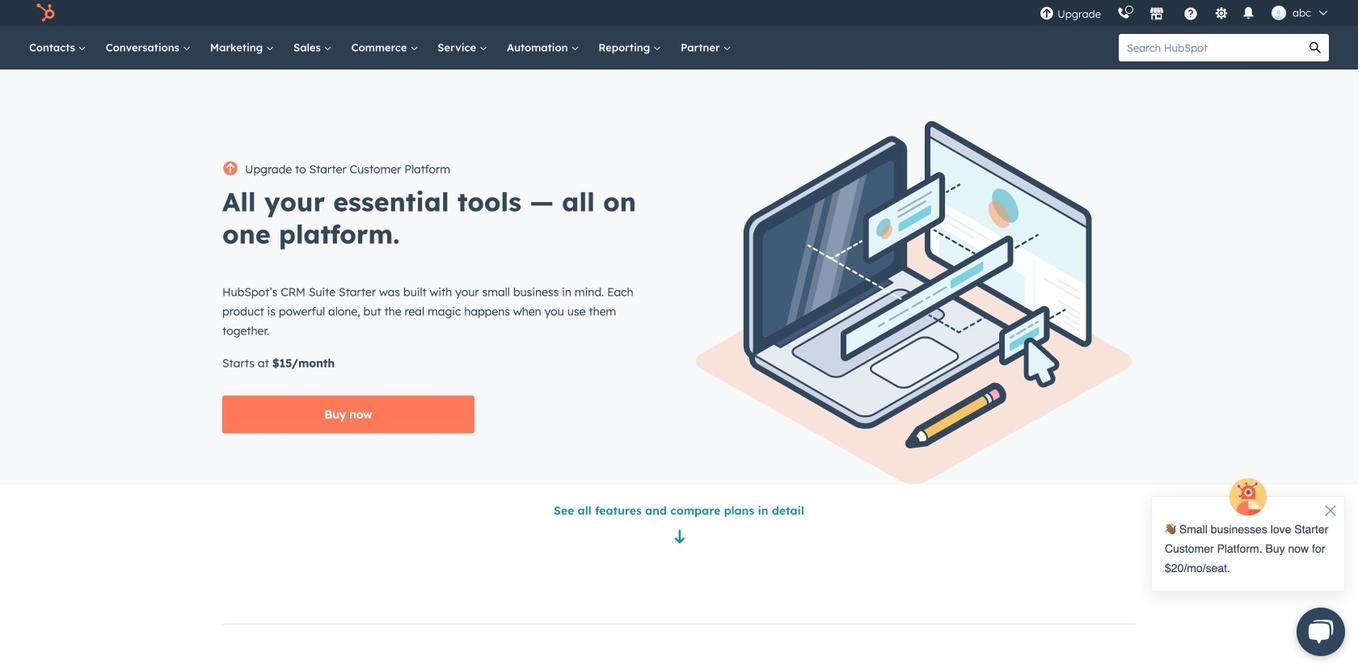 Task type: describe. For each thing, give the bounding box(es) containing it.
marketplaces image
[[1150, 7, 1165, 22]]



Task type: vqa. For each thing, say whether or not it's contained in the screenshot.
'company' for Company address line 2
no



Task type: locate. For each thing, give the bounding box(es) containing it.
menu
[[1032, 0, 1339, 26]]

Search HubSpot search field
[[1119, 34, 1302, 61]]

garebear orlando image
[[1272, 6, 1287, 20]]

main content
[[222, 485, 1136, 670]]



